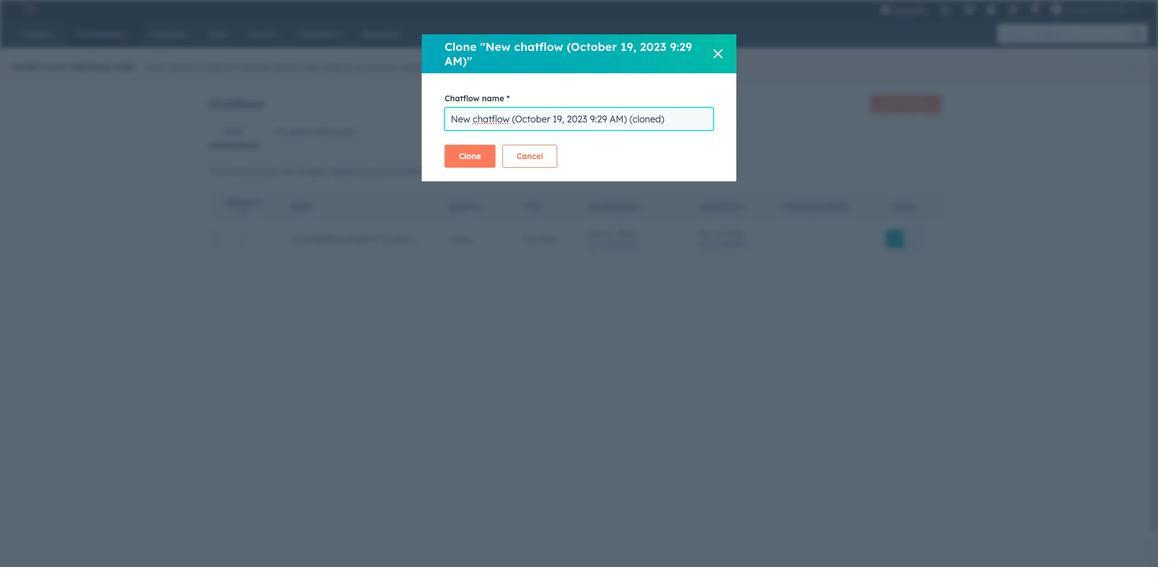 Task type: vqa. For each thing, say whether or not it's contained in the screenshot.
appearance
yes



Task type: locate. For each thing, give the bounding box(es) containing it.
0 horizontal spatial oct
[[589, 229, 602, 239]]

oct down modified
[[589, 229, 602, 239]]

upgrade image
[[881, 5, 891, 15]]

0 vertical spatial (october
[[567, 40, 617, 54]]

facebook messenger
[[275, 127, 356, 137]]

schultz
[[615, 240, 638, 248], [724, 240, 747, 248]]

website,
[[322, 62, 353, 72]]

clone
[[445, 40, 477, 54], [459, 151, 481, 161]]

menu
[[874, 0, 1145, 22]]

link opens in a new window image
[[541, 165, 549, 179], [541, 168, 549, 176]]

your left inbox
[[463, 166, 480, 176]]

on
[[628, 203, 639, 211], [733, 203, 744, 211]]

your right where
[[426, 62, 443, 72]]

chat inside button
[[225, 127, 243, 137]]

1 horizontal spatial oct 19, 2023 by tara schultz
[[699, 229, 747, 248]]

0 vertical spatial to
[[189, 62, 196, 72]]

new
[[291, 234, 308, 244]]

help button
[[982, 0, 1001, 18]]

by down modified
[[589, 240, 597, 248]]

oct down created
[[699, 229, 712, 239]]

1 vertical spatial to
[[453, 166, 461, 176]]

link opens in a new window image inside inbox settings link
[[541, 168, 549, 176]]

your left chat
[[260, 166, 276, 176]]

need
[[168, 62, 186, 72]]

get tracking code
[[549, 63, 607, 72]]

name
[[482, 93, 504, 104]]

2 tara from the left
[[708, 240, 722, 248]]

your
[[46, 61, 67, 72], [303, 62, 320, 72], [426, 62, 443, 72], [260, 166, 276, 176], [463, 166, 480, 176]]

1 by from the left
[[589, 240, 597, 248]]

1 horizontal spatial on
[[733, 203, 744, 211]]

to right go
[[453, 166, 461, 176]]

calling icon image
[[940, 6, 950, 16]]

so
[[355, 62, 364, 72]]

priority
[[226, 198, 261, 207]]

by down created
[[699, 240, 707, 248]]

0 horizontal spatial on
[[628, 203, 639, 211]]

19, left the am)
[[381, 234, 391, 244]]

1 horizontal spatial code
[[270, 62, 289, 72]]

1 oct 19, 2023 by tara schultz from the left
[[589, 229, 638, 248]]

2 link opens in a new window image from the top
[[541, 168, 549, 176]]

to
[[209, 166, 217, 176]]

apoptosis
[[1064, 5, 1100, 14]]

2 horizontal spatial tracking
[[563, 63, 589, 72]]

to inside install your tracking code alert
[[189, 62, 196, 72]]

inbox settings
[[482, 166, 539, 176]]

on right created
[[733, 203, 744, 211]]

schultz down modified on
[[615, 240, 638, 248]]

clone inside button
[[459, 151, 481, 161]]

search image
[[1132, 29, 1143, 39]]

(october
[[567, 40, 617, 54], [345, 234, 378, 244]]

0 vertical spatial inbox
[[450, 203, 473, 211]]

code right get
[[591, 63, 607, 72]]

cancel
[[517, 151, 543, 161]]

hubspot link
[[14, 2, 43, 16]]

clone inside clone "new chatflow (october 19, 2023 9:29 am)"
[[445, 40, 477, 54]]

2 on from the left
[[733, 203, 744, 211]]

0 horizontal spatial by
[[589, 240, 597, 248]]

close image
[[1129, 64, 1136, 70]]

19,
[[621, 40, 637, 54], [605, 229, 615, 239], [714, 229, 724, 239], [381, 234, 391, 244]]

oct 19, 2023 by tara schultz
[[589, 229, 638, 248], [699, 229, 747, 248]]

apoptosis studios button
[[1045, 0, 1145, 18]]

1 vertical spatial 9:29
[[413, 234, 428, 244]]

1 vertical spatial clone
[[459, 151, 481, 161]]

go
[[441, 166, 451, 176]]

2 by from the left
[[699, 240, 707, 248]]

and
[[379, 166, 394, 176]]

0 horizontal spatial oct 19, 2023 by tara schultz
[[589, 229, 638, 248]]

1 schultz from the left
[[615, 240, 638, 248]]

inbox
[[450, 203, 473, 211], [450, 234, 472, 244]]

inbox right the am)
[[450, 234, 472, 244]]

to right need
[[189, 62, 196, 72]]

1 horizontal spatial oct
[[699, 229, 712, 239]]

marketplaces image
[[965, 5, 975, 15]]

1 horizontal spatial chat
[[540, 234, 558, 244]]

code left on
[[270, 62, 289, 72]]

get
[[549, 63, 561, 72]]

0 vertical spatial chat
[[225, 127, 243, 137]]

19, up get tracking code "link"
[[621, 40, 637, 54]]

chatflow right 'create'
[[904, 100, 932, 108]]

upgrade
[[894, 6, 926, 15]]

1 on from the left
[[628, 203, 639, 211]]

0 horizontal spatial schultz
[[615, 240, 638, 248]]

tracking
[[70, 61, 109, 72], [237, 62, 268, 72], [563, 63, 589, 72]]

1 horizontal spatial 9:29
[[670, 40, 693, 54]]

0 horizontal spatial to
[[189, 62, 196, 72]]

tara schultz image
[[1052, 4, 1062, 14]]

appear.
[[506, 62, 535, 72]]

on right modified
[[628, 203, 639, 211]]

marketplaces button
[[958, 0, 982, 18]]

studios
[[1102, 5, 1128, 14]]

0 vertical spatial clone
[[445, 40, 477, 54]]

on for modified on
[[628, 203, 639, 211]]

1 horizontal spatial tara
[[708, 240, 722, 248]]

oct
[[589, 229, 602, 239], [699, 229, 712, 239]]

chat right live
[[540, 234, 558, 244]]

where
[[401, 62, 424, 72]]

1 link opens in a new window image from the top
[[541, 165, 549, 179]]

navigation containing chat
[[209, 118, 941, 146]]

to
[[189, 62, 196, 72], [453, 166, 461, 176]]

0 horizontal spatial tara
[[599, 240, 613, 248]]

oct 19, 2023 by tara schultz down created on
[[699, 229, 747, 248]]

code
[[112, 61, 134, 72], [270, 62, 289, 72], [591, 63, 607, 72]]

1 vertical spatial inbox
[[450, 234, 472, 244]]

chat down chatflows
[[225, 127, 243, 137]]

feedback
[[783, 203, 820, 211]]

1 oct from the left
[[589, 229, 602, 239]]

to customize your chat widget's appearance and availability, go to your
[[209, 166, 482, 176]]

1 horizontal spatial (october
[[567, 40, 617, 54]]

chatflow left the should
[[445, 62, 477, 72]]

schultz down created on
[[724, 240, 747, 248]]

notifications button
[[1025, 0, 1045, 18]]

inbox
[[482, 166, 505, 176]]

1 horizontal spatial by
[[699, 240, 707, 248]]

1 horizontal spatial schultz
[[724, 240, 747, 248]]

inbox down go
[[450, 203, 473, 211]]

(october inside clone "new chatflow (october 19, 2023 9:29 am)"
[[567, 40, 617, 54]]

code left you'll
[[112, 61, 134, 72]]

chatflows
[[209, 96, 265, 111]]

close image
[[714, 49, 723, 58]]

2023 inside clone "new chatflow (october 19, 2023 9:29 am)"
[[640, 40, 667, 54]]

1 inbox from the top
[[450, 203, 473, 211]]

0 horizontal spatial (october
[[345, 234, 378, 244]]

chatflow up get
[[514, 40, 564, 54]]

the
[[223, 62, 235, 72]]

install
[[199, 62, 221, 72]]

tara down created
[[708, 240, 722, 248]]

oct 19, 2023 by tara schultz down modified on
[[589, 229, 638, 248]]

modified on
[[589, 203, 639, 211]]

facebook
[[275, 127, 313, 137]]

0 horizontal spatial chat
[[225, 127, 243, 137]]

create chatflow
[[881, 100, 932, 108]]

chatflow inside clone "new chatflow (october 19, 2023 9:29 am)"
[[514, 40, 564, 54]]

install your tracking code alert
[[0, 49, 1150, 84]]

9:29
[[670, 40, 693, 54], [413, 234, 428, 244]]

2023
[[640, 40, 667, 54], [617, 229, 635, 239], [727, 229, 745, 239], [393, 234, 411, 244]]

9:29 left close icon
[[670, 40, 693, 54]]

tracking inside "link"
[[563, 63, 589, 72]]

1 vertical spatial chat
[[540, 234, 558, 244]]

9:29 left the am)
[[413, 234, 428, 244]]

tara down modified
[[599, 240, 613, 248]]

tara
[[599, 240, 613, 248], [708, 240, 722, 248]]

by
[[589, 240, 597, 248], [699, 240, 707, 248]]

chatflow
[[514, 40, 564, 54], [445, 62, 477, 72], [904, 100, 932, 108], [311, 234, 343, 244]]

2 horizontal spatial code
[[591, 63, 607, 72]]

chat
[[225, 127, 243, 137], [540, 234, 558, 244]]

clone button
[[445, 145, 496, 168]]

your right the install
[[46, 61, 67, 72]]

navigation
[[209, 118, 941, 146]]

notifications image
[[1030, 5, 1040, 15]]

0 vertical spatial 9:29
[[670, 40, 693, 54]]



Task type: describe. For each thing, give the bounding box(es) containing it.
clone for clone
[[459, 151, 481, 161]]

created on
[[699, 203, 744, 211]]

on
[[291, 62, 301, 72]]

am)"
[[445, 54, 472, 68]]

code inside get tracking code "link"
[[591, 63, 607, 72]]

clone for clone "new chatflow (october 19, 2023 9:29 am)"
[[445, 40, 477, 54]]

Search HubSpot search field
[[998, 24, 1138, 44]]

chatflow inside button
[[904, 100, 932, 108]]

feedback survey
[[783, 203, 850, 211]]

messenger
[[315, 127, 356, 137]]

inbox settings link
[[482, 165, 551, 179]]

appearance
[[331, 166, 377, 176]]

survey
[[822, 203, 850, 211]]

menu containing apoptosis studios
[[874, 0, 1145, 22]]

chatflow right new
[[311, 234, 343, 244]]

create
[[881, 100, 902, 108]]

live chat
[[523, 234, 558, 244]]

Chatflow name text field
[[445, 108, 714, 131]]

0 horizontal spatial code
[[112, 61, 134, 72]]

19, down created on
[[714, 229, 724, 239]]

name
[[291, 203, 312, 211]]

1
[[242, 234, 245, 244]]

we
[[366, 62, 377, 72]]

your right on
[[303, 62, 320, 72]]

facebook messenger button
[[259, 118, 372, 145]]

chatflow
[[445, 93, 480, 104]]

chat button
[[209, 118, 259, 145]]

availability,
[[396, 166, 439, 176]]

1 tara from the left
[[599, 240, 613, 248]]

create chatflow button
[[871, 95, 941, 113]]

2 oct from the left
[[699, 229, 712, 239]]

"new
[[480, 40, 511, 54]]

9:29 inside clone "new chatflow (october 19, 2023 9:29 am)"
[[670, 40, 693, 54]]

.
[[551, 166, 553, 176]]

type
[[523, 203, 540, 211]]

status
[[891, 203, 918, 211]]

you'll
[[146, 62, 165, 72]]

2 oct 19, 2023 by tara schultz from the left
[[699, 229, 747, 248]]

0 horizontal spatial tracking
[[70, 61, 109, 72]]

search button
[[1127, 24, 1148, 44]]

calling icon button
[[936, 1, 955, 18]]

new chatflow (october 19, 2023 9:29 am) inbox
[[291, 234, 472, 244]]

help image
[[987, 5, 997, 15]]

1 vertical spatial (october
[[345, 234, 378, 244]]

clone "new chatflow (october 19, 2023 9:29 am)"
[[445, 40, 693, 68]]

widget's
[[298, 166, 329, 176]]

should
[[479, 62, 504, 72]]

clone "new chatflow (october 19, 2023 9:29 am)" dialog
[[422, 34, 737, 181]]

cancel button
[[502, 145, 558, 168]]

am)
[[430, 234, 446, 244]]

1 horizontal spatial tracking
[[237, 62, 268, 72]]

hubspot image
[[21, 2, 34, 16]]

created
[[699, 203, 731, 211]]

settings link
[[1001, 0, 1025, 18]]

chat
[[279, 166, 296, 176]]

settings image
[[1008, 5, 1019, 15]]

settings
[[507, 166, 539, 176]]

customize
[[219, 166, 257, 176]]

know
[[379, 62, 399, 72]]

you'll need to install the tracking code on your website, so we know where your chatflow should appear.
[[146, 62, 535, 72]]

chatflows banner
[[209, 92, 941, 118]]

1 horizontal spatial to
[[453, 166, 461, 176]]

19, down modified
[[605, 229, 615, 239]]

install your tracking code
[[12, 61, 134, 72]]

chatflow name
[[445, 93, 504, 104]]

modified
[[589, 203, 626, 211]]

19, inside clone "new chatflow (october 19, 2023 9:29 am)"
[[621, 40, 637, 54]]

chatflow inside install your tracking code alert
[[445, 62, 477, 72]]

install
[[12, 61, 43, 72]]

2 schultz from the left
[[724, 240, 747, 248]]

on for created on
[[733, 203, 744, 211]]

2 inbox from the top
[[450, 234, 472, 244]]

apoptosis studios
[[1064, 5, 1128, 14]]

0 horizontal spatial 9:29
[[413, 234, 428, 244]]

live
[[523, 234, 538, 244]]

get tracking code link
[[542, 60, 625, 75]]



